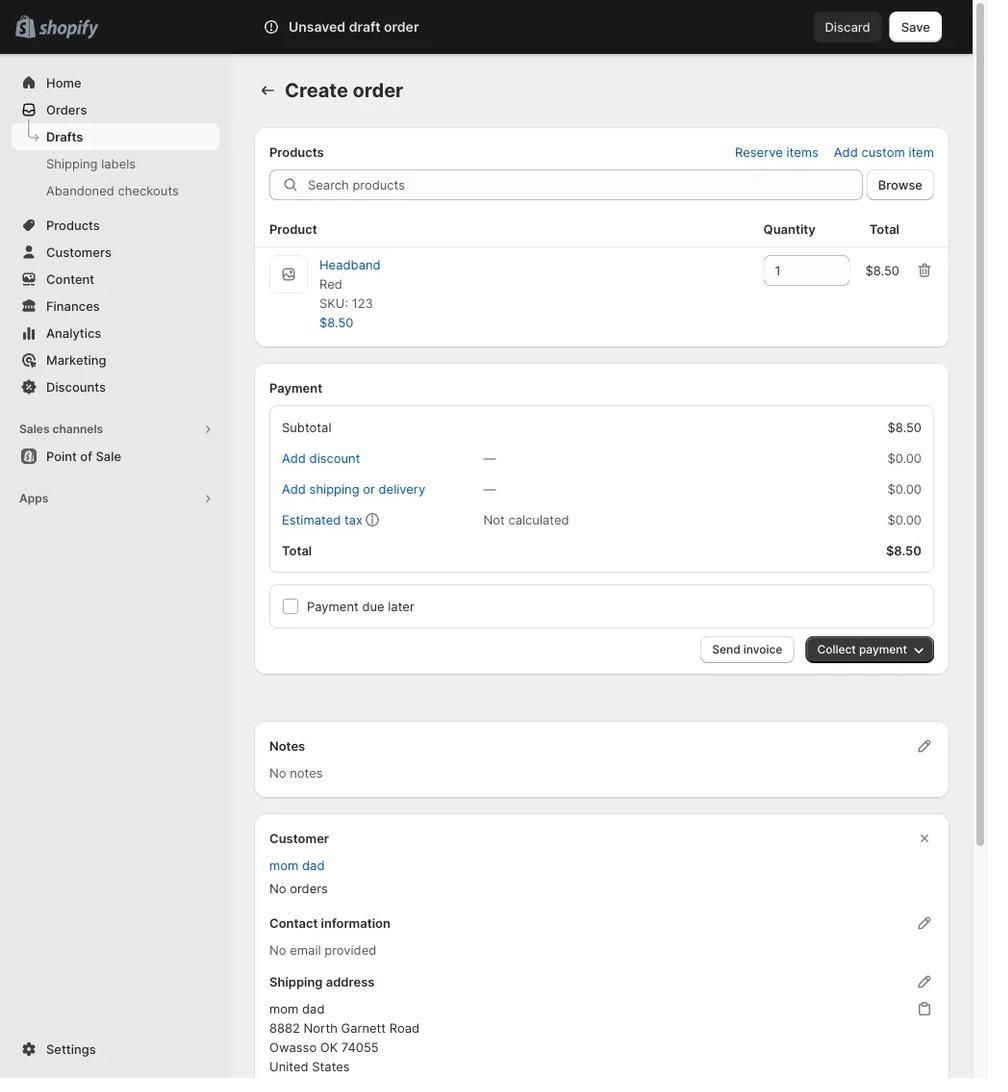 Task type: describe. For each thing, give the bounding box(es) containing it.
mom for mom dad no orders
[[270, 858, 299, 873]]

search
[[262, 19, 303, 34]]

apps button
[[12, 485, 219, 512]]

8882
[[270, 1020, 300, 1035]]

add custom item button
[[823, 139, 946, 166]]

discounts link
[[12, 374, 219, 400]]

abandoned checkouts link
[[12, 177, 219, 204]]

mom for mom dad 8882 north garnett road owasso ok 74055 united states
[[270, 1001, 299, 1016]]

— for add discount
[[484, 451, 496, 465]]

collect payment
[[818, 643, 908, 657]]

reserve items button
[[724, 139, 831, 166]]

sku:
[[320, 296, 348, 310]]

save button
[[890, 12, 942, 42]]

orders
[[290, 881, 328, 896]]

0 vertical spatial order
[[384, 19, 419, 35]]

send invoice button
[[701, 636, 795, 663]]

content
[[46, 271, 94, 286]]

$8.50 button
[[308, 309, 365, 336]]

drafts
[[46, 129, 83, 144]]

Search products text field
[[308, 169, 863, 200]]

tax
[[345, 512, 363, 527]]

states
[[312, 1059, 350, 1074]]

checkouts
[[118, 183, 179, 198]]

due
[[362, 599, 385, 614]]

later
[[388, 599, 415, 614]]

shipping address
[[270, 974, 375, 989]]

search button
[[231, 12, 789, 42]]

abandoned
[[46, 183, 114, 198]]

product
[[270, 221, 317, 236]]

create
[[285, 78, 348, 102]]

headband link
[[320, 257, 381, 272]]

unsaved
[[289, 19, 346, 35]]

content link
[[12, 266, 219, 293]]

finances link
[[12, 293, 219, 320]]

0 horizontal spatial total
[[282, 543, 312, 558]]

analytics link
[[12, 320, 219, 347]]

dad for orders
[[302, 858, 325, 873]]

quantity
[[764, 221, 816, 236]]

shopify image
[[39, 20, 98, 39]]

collect payment button
[[806, 636, 935, 663]]

estimated tax
[[282, 512, 363, 527]]

discounts
[[46, 379, 106, 394]]

discard link
[[814, 12, 882, 42]]

home link
[[12, 69, 219, 96]]

finances
[[46, 298, 100, 313]]

payment due later
[[307, 599, 415, 614]]

invoice
[[744, 643, 783, 657]]

estimated tax button
[[271, 506, 375, 533]]

123
[[352, 296, 373, 310]]

sales channels button
[[12, 416, 219, 443]]

— for add shipping or delivery
[[484, 481, 496, 496]]

of
[[80, 449, 92, 464]]

$8.50 inside the headband red sku: 123 $8.50
[[320, 315, 354, 330]]

garnett
[[341, 1020, 386, 1035]]

no inside mom dad no orders
[[270, 881, 286, 896]]

create order
[[285, 78, 404, 102]]

3 $0.00 from the top
[[888, 512, 922, 527]]

or
[[363, 481, 375, 496]]

collect
[[818, 643, 857, 657]]

add discount
[[282, 451, 360, 465]]

red
[[320, 276, 343, 291]]

customers link
[[12, 239, 219, 266]]

$0.00 for add discount
[[888, 451, 922, 465]]

ok
[[320, 1040, 338, 1055]]

orders
[[46, 102, 87, 117]]

delivery
[[379, 481, 426, 496]]

sale
[[96, 449, 121, 464]]

point of sale link
[[12, 443, 219, 470]]

settings link
[[12, 1036, 219, 1063]]

provided
[[325, 942, 377, 957]]

subtotal
[[282, 420, 332, 435]]

discard
[[825, 19, 871, 34]]

mom dad no orders
[[270, 858, 328, 896]]

item
[[909, 144, 935, 159]]

discount
[[310, 451, 360, 465]]

unsaved draft order
[[289, 19, 419, 35]]

add for add shipping or delivery
[[282, 481, 306, 496]]

dad for north
[[302, 1001, 325, 1016]]

north
[[304, 1020, 338, 1035]]

add shipping or delivery button
[[271, 476, 437, 502]]

reserve
[[735, 144, 783, 159]]



Task type: vqa. For each thing, say whether or not it's contained in the screenshot.
BIRTH DATE
no



Task type: locate. For each thing, give the bounding box(es) containing it.
headband
[[320, 257, 381, 272]]

headband red sku: 123 $8.50
[[320, 257, 381, 330]]

add left custom at the top of the page
[[834, 144, 858, 159]]

mom up 8882
[[270, 1001, 299, 1016]]

0 horizontal spatial shipping
[[46, 156, 98, 171]]

dad inside mom dad no orders
[[302, 858, 325, 873]]

mom dad link
[[270, 858, 325, 873]]

1 vertical spatial shipping
[[270, 974, 323, 989]]

estimated
[[282, 512, 341, 527]]

abandoned checkouts
[[46, 183, 179, 198]]

notes
[[290, 765, 323, 780]]

0 vertical spatial payment
[[270, 380, 323, 395]]

no
[[270, 765, 286, 780], [270, 881, 286, 896], [270, 942, 286, 957]]

0 vertical spatial add
[[834, 144, 858, 159]]

shipping
[[310, 481, 360, 496]]

total
[[870, 221, 900, 236], [282, 543, 312, 558]]

channels
[[52, 422, 103, 436]]

$0.00 for add shipping or delivery
[[888, 481, 922, 496]]

1 $0.00 from the top
[[888, 451, 922, 465]]

add inside button
[[834, 144, 858, 159]]

point
[[46, 449, 77, 464]]

payment for payment due later
[[307, 599, 359, 614]]

labels
[[101, 156, 136, 171]]

not calculated
[[484, 512, 570, 527]]

payment
[[860, 643, 908, 657]]

0 vertical spatial shipping
[[46, 156, 98, 171]]

point of sale
[[46, 449, 121, 464]]

add discount button
[[271, 445, 372, 472]]

$8.50
[[866, 263, 900, 278], [320, 315, 354, 330], [888, 420, 922, 435], [886, 543, 922, 558]]

mom down customer
[[270, 858, 299, 873]]

2 dad from the top
[[302, 1001, 325, 1016]]

payment left due
[[307, 599, 359, 614]]

1 no from the top
[[270, 765, 286, 780]]

0 vertical spatial mom
[[270, 858, 299, 873]]

send invoice
[[713, 643, 783, 657]]

customer
[[270, 831, 329, 846]]

shipping down "email"
[[270, 974, 323, 989]]

shipping labels link
[[12, 150, 219, 177]]

add shipping or delivery
[[282, 481, 426, 496]]

order right draft
[[384, 19, 419, 35]]

dad inside mom dad 8882 north garnett road owasso ok 74055 united states
[[302, 1001, 325, 1016]]

home
[[46, 75, 81, 90]]

dad up orders
[[302, 858, 325, 873]]

no for contact information
[[270, 942, 286, 957]]

apps
[[19, 491, 48, 505]]

1 vertical spatial dad
[[302, 1001, 325, 1016]]

analytics
[[46, 325, 101, 340]]

add custom item
[[834, 144, 935, 159]]

orders link
[[12, 96, 219, 123]]

payment
[[270, 380, 323, 395], [307, 599, 359, 614]]

united
[[270, 1059, 309, 1074]]

reserve items
[[735, 144, 819, 159]]

payment up subtotal
[[270, 380, 323, 395]]

no for notes
[[270, 765, 286, 780]]

dad
[[302, 858, 325, 873], [302, 1001, 325, 1016]]

1 dad from the top
[[302, 858, 325, 873]]

1 horizontal spatial products
[[270, 144, 324, 159]]

products link
[[12, 212, 219, 239]]

2 no from the top
[[270, 881, 286, 896]]

marketing link
[[12, 347, 219, 374]]

add for add discount
[[282, 451, 306, 465]]

0 vertical spatial products
[[270, 144, 324, 159]]

no email provided
[[270, 942, 377, 957]]

add down subtotal
[[282, 451, 306, 465]]

1 mom from the top
[[270, 858, 299, 873]]

1 horizontal spatial total
[[870, 221, 900, 236]]

payment for payment
[[270, 380, 323, 395]]

$0.00
[[888, 451, 922, 465], [888, 481, 922, 496], [888, 512, 922, 527]]

shipping for shipping labels
[[46, 156, 98, 171]]

1 vertical spatial add
[[282, 451, 306, 465]]

1 horizontal spatial shipping
[[270, 974, 323, 989]]

items
[[787, 144, 819, 159]]

calculated
[[509, 512, 570, 527]]

0 vertical spatial dad
[[302, 858, 325, 873]]

total down browse button
[[870, 221, 900, 236]]

custom
[[862, 144, 906, 159]]

owasso
[[270, 1040, 317, 1055]]

mom inside mom dad no orders
[[270, 858, 299, 873]]

1 vertical spatial payment
[[307, 599, 359, 614]]

total down estimated
[[282, 543, 312, 558]]

draft
[[349, 19, 381, 35]]

customers
[[46, 245, 112, 259]]

no notes
[[270, 765, 323, 780]]

notes
[[270, 738, 305, 753]]

add
[[834, 144, 858, 159], [282, 451, 306, 465], [282, 481, 306, 496]]

1 vertical spatial mom
[[270, 1001, 299, 1016]]

1 vertical spatial total
[[282, 543, 312, 558]]

contact information
[[270, 915, 391, 930]]

1 — from the top
[[484, 451, 496, 465]]

order right the create
[[353, 78, 404, 102]]

1 vertical spatial —
[[484, 481, 496, 496]]

no left "email"
[[270, 942, 286, 957]]

send
[[713, 643, 741, 657]]

shipping for shipping address
[[270, 974, 323, 989]]

contact
[[270, 915, 318, 930]]

74055
[[342, 1040, 379, 1055]]

no left notes
[[270, 765, 286, 780]]

dad up north
[[302, 1001, 325, 1016]]

None number field
[[764, 255, 822, 286]]

mom inside mom dad 8882 north garnett road owasso ok 74055 united states
[[270, 1001, 299, 1016]]

shipping labels
[[46, 156, 136, 171]]

not
[[484, 512, 505, 527]]

browse button
[[867, 169, 935, 200]]

settings
[[46, 1042, 96, 1056]]

1 vertical spatial products
[[46, 218, 100, 232]]

browse
[[879, 177, 923, 192]]

1 vertical spatial order
[[353, 78, 404, 102]]

0 horizontal spatial products
[[46, 218, 100, 232]]

shipping
[[46, 156, 98, 171], [270, 974, 323, 989]]

sales
[[19, 422, 50, 436]]

no down the mom dad link
[[270, 881, 286, 896]]

information
[[321, 915, 391, 930]]

save
[[902, 19, 931, 34]]

products down the create
[[270, 144, 324, 159]]

0 vertical spatial total
[[870, 221, 900, 236]]

2 vertical spatial no
[[270, 942, 286, 957]]

2 vertical spatial add
[[282, 481, 306, 496]]

2 vertical spatial $0.00
[[888, 512, 922, 527]]

0 vertical spatial no
[[270, 765, 286, 780]]

products up customers
[[46, 218, 100, 232]]

road
[[390, 1020, 420, 1035]]

2 — from the top
[[484, 481, 496, 496]]

mom dad 8882 north garnett road owasso ok 74055 united states
[[270, 1001, 420, 1074]]

sales channels
[[19, 422, 103, 436]]

—
[[484, 451, 496, 465], [484, 481, 496, 496]]

0 vertical spatial $0.00
[[888, 451, 922, 465]]

add up estimated
[[282, 481, 306, 496]]

2 mom from the top
[[270, 1001, 299, 1016]]

add for add custom item
[[834, 144, 858, 159]]

3 no from the top
[[270, 942, 286, 957]]

1 vertical spatial no
[[270, 881, 286, 896]]

shipping down drafts
[[46, 156, 98, 171]]

1 vertical spatial $0.00
[[888, 481, 922, 496]]

2 $0.00 from the top
[[888, 481, 922, 496]]

0 vertical spatial —
[[484, 451, 496, 465]]



